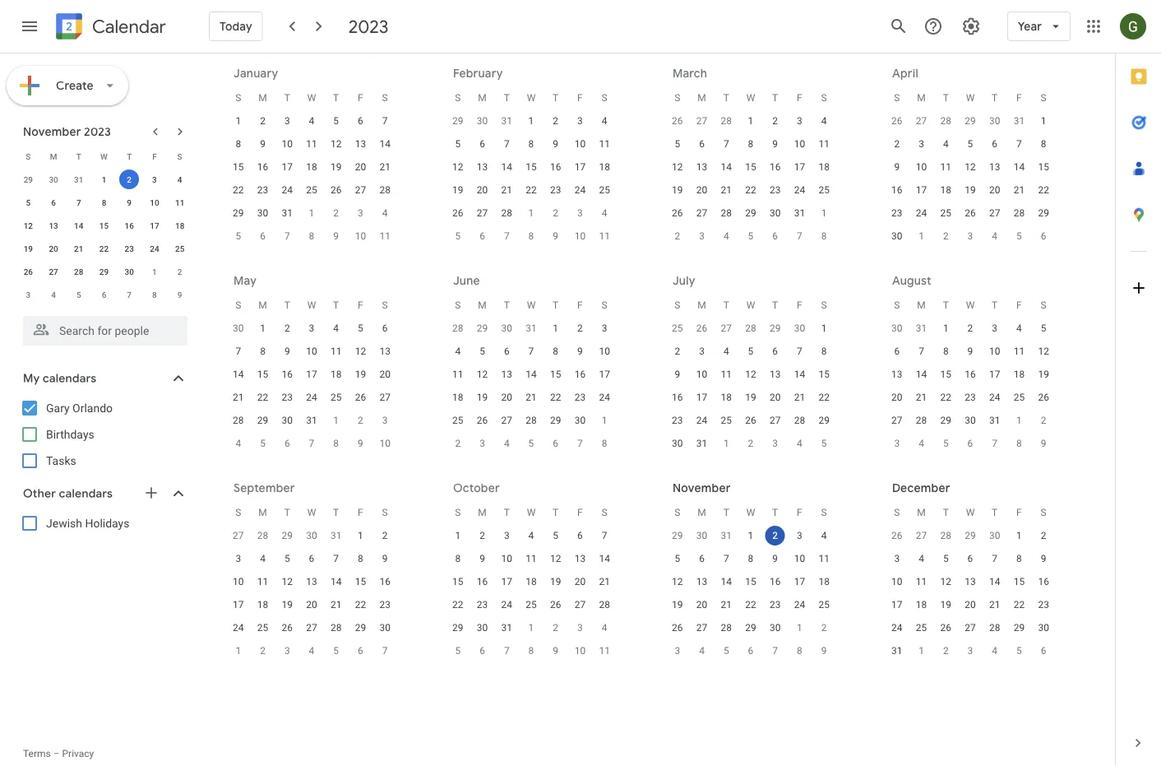 Task type: describe. For each thing, give the bounding box(es) containing it.
terms link
[[23, 748, 51, 760]]

31 for october 31 element associated with october 30 element associated with november grid
[[721, 530, 732, 541]]

november 2 element
[[546, 618, 566, 638]]

13 inside july grid
[[770, 369, 781, 380]]

m for april
[[918, 92, 926, 104]]

w for april
[[967, 92, 975, 104]]

june 1 element
[[326, 411, 346, 430]]

2 inside july 2 element
[[455, 438, 461, 449]]

terms
[[23, 748, 51, 760]]

26 inside august grid
[[1039, 392, 1050, 403]]

7 inside july grid
[[797, 346, 803, 357]]

august 1 element
[[717, 434, 737, 453]]

2 cell for october 30 element for november 2023 grid
[[117, 168, 142, 191]]

december 3 element for november grid
[[668, 641, 688, 661]]

31 for "31" element on the left of january 1 element
[[892, 645, 903, 657]]

0 horizontal spatial 2023
[[84, 124, 111, 139]]

31 element up 'april 7' 'element'
[[790, 203, 810, 223]]

august 31 element
[[326, 526, 346, 546]]

24 inside november grid
[[795, 599, 806, 611]]

26 inside january "grid"
[[331, 184, 342, 196]]

may 5 element
[[1010, 226, 1030, 246]]

w for august
[[967, 300, 975, 311]]

27 inside august grid
[[892, 415, 903, 426]]

january
[[234, 66, 279, 81]]

may 4 element
[[986, 226, 1005, 246]]

privacy
[[62, 748, 94, 760]]

31 element up november 7 element
[[497, 618, 517, 638]]

november 8 element
[[522, 641, 541, 661]]

january 1 element
[[912, 641, 932, 661]]

23 inside june grid
[[575, 392, 586, 403]]

27 element inside july grid
[[766, 411, 786, 430]]

december 9 element for december 2 element corresponding to december 1 element corresponding to november grid december 8 "element"
[[815, 641, 835, 661]]

february 6 element
[[253, 226, 273, 246]]

24 element inside july grid
[[693, 411, 712, 430]]

1 horizontal spatial 2023
[[349, 15, 389, 38]]

september 9 element
[[1034, 434, 1054, 453]]

june 9 element
[[351, 434, 371, 453]]

f for january
[[358, 92, 363, 104]]

8 inside april grid
[[1042, 138, 1047, 150]]

4 inside may 4 element
[[993, 230, 998, 242]]

august 3 element
[[766, 434, 786, 453]]

december 7 element for december 8 "element" related to november 2023 grid
[[119, 285, 139, 304]]

june 26 element
[[693, 318, 712, 338]]

february grid
[[446, 86, 617, 248]]

30 inside january "grid"
[[257, 207, 269, 219]]

18 inside september grid
[[257, 599, 269, 611]]

10 inside november grid
[[795, 553, 806, 564]]

11 inside november 2023 grid
[[175, 197, 185, 207]]

–
[[53, 748, 60, 760]]

march 5 element
[[448, 226, 468, 246]]

row containing 14
[[226, 363, 397, 386]]

18 inside november 2023 grid
[[175, 221, 185, 230]]

25 inside the october grid
[[526, 599, 537, 611]]

other calendars
[[23, 486, 113, 501]]

m for december
[[918, 507, 926, 518]]

27 inside november 2023 grid
[[49, 267, 58, 276]]

18 inside may grid
[[331, 369, 342, 380]]

16 inside june grid
[[575, 369, 586, 380]]

november 10 element
[[571, 641, 590, 661]]

25 inside february grid
[[599, 184, 610, 196]]

gary
[[46, 401, 70, 415]]

20 inside january "grid"
[[355, 161, 366, 173]]

march 7 element
[[497, 226, 517, 246]]

may
[[234, 273, 257, 288]]

add other calendars image
[[143, 485, 160, 501]]

17 inside march grid
[[795, 161, 806, 173]]

december 5 element for december 4 element for 27 "element" within the november grid
[[717, 641, 737, 661]]

october 4 element
[[302, 641, 322, 661]]

row containing 11
[[446, 363, 617, 386]]

march 30 element
[[986, 111, 1005, 131]]

october 31 element for october 30 element associated with november grid
[[717, 526, 737, 546]]

23 inside january "grid"
[[257, 184, 269, 196]]

24 inside september grid
[[233, 622, 244, 634]]

birthdays
[[46, 427, 94, 441]]

27 inside june grid
[[502, 415, 513, 426]]

april 7 element
[[790, 226, 810, 246]]

22 inside august grid
[[941, 392, 952, 403]]

november 2023 grid
[[16, 145, 193, 306]]

august 27 element
[[229, 526, 248, 546]]

november 11 element
[[595, 641, 615, 661]]

november 5 element
[[448, 641, 468, 661]]

march 8 element
[[522, 226, 541, 246]]

december grid
[[885, 501, 1057, 662]]

10 inside 'december' grid
[[892, 576, 903, 588]]

31 for "may 31" element
[[526, 323, 537, 334]]

14 inside november grid
[[721, 576, 732, 588]]

28 inside november 2023 grid
[[74, 267, 83, 276]]

row group for july
[[666, 317, 837, 455]]

2 inside october 2 element
[[260, 645, 266, 657]]

23 inside february grid
[[550, 184, 562, 196]]

february 27 element
[[693, 111, 712, 131]]

may 6 element
[[1034, 226, 1054, 246]]

june 27 element
[[717, 318, 737, 338]]

november 3 element
[[571, 618, 590, 638]]

f for april
[[1017, 92, 1023, 104]]

row containing 20
[[885, 386, 1057, 409]]

6 inside "october 6" element
[[358, 645, 364, 657]]

february 7 element
[[278, 226, 297, 246]]

m for february
[[478, 92, 487, 104]]

row group for august
[[885, 317, 1057, 455]]

october grid
[[446, 501, 617, 662]]

today button
[[209, 7, 263, 46]]

19 inside february grid
[[453, 184, 464, 196]]

29 inside august grid
[[941, 415, 952, 426]]

october 7 element
[[375, 641, 395, 661]]

jewish holidays
[[46, 516, 130, 530]]

calendars for other calendars
[[59, 486, 113, 501]]

march 6 element
[[473, 226, 493, 246]]

march 11 element
[[595, 226, 615, 246]]

december 5 element for december 4 element related to 27 "element" within the november 2023 grid
[[69, 285, 89, 304]]

october 2 element
[[253, 641, 273, 661]]

may 3 element
[[961, 226, 981, 246]]

my calendars button
[[3, 365, 204, 392]]

f for september
[[358, 507, 363, 518]]

24 inside may grid
[[306, 392, 317, 403]]

29 inside may grid
[[257, 415, 269, 426]]

24 inside january "grid"
[[282, 184, 293, 196]]

8 inside september grid
[[358, 553, 364, 564]]

27 inside november grid
[[697, 622, 708, 634]]

31 element left january 1 element
[[888, 641, 908, 661]]

2, today element for 2 cell inside the november grid
[[766, 526, 786, 546]]

9 inside july grid
[[675, 369, 681, 380]]

27 inside january "grid"
[[355, 184, 366, 196]]

28 inside february grid
[[502, 207, 513, 219]]

october 30 element for november 2023 grid
[[44, 170, 63, 189]]

january 6 element
[[1034, 641, 1054, 661]]

10 inside june 10 element
[[380, 438, 391, 449]]

march 1 element
[[522, 203, 541, 223]]

18 inside january "grid"
[[306, 161, 317, 173]]

create
[[56, 78, 94, 93]]

2, today element for 2 cell in grid
[[119, 170, 139, 189]]

31 for "31" element over the june 7 "element"
[[306, 415, 317, 426]]

29 inside february grid
[[453, 115, 464, 127]]

july 1 element
[[595, 411, 615, 430]]

may grid
[[226, 294, 397, 455]]

september 3 element
[[888, 434, 908, 453]]

august 4 element
[[790, 434, 810, 453]]

4 inside september 4 element
[[919, 438, 925, 449]]

year
[[1019, 19, 1043, 34]]

february 3 element
[[351, 203, 371, 223]]

june 3 element
[[375, 411, 395, 430]]

june 10 element
[[375, 434, 395, 453]]

row group for january
[[226, 109, 397, 248]]

june 7 element
[[302, 434, 322, 453]]

row group for february
[[446, 109, 617, 248]]

30 inside march grid
[[770, 207, 781, 219]]

jewish
[[46, 516, 82, 530]]

17 inside july grid
[[697, 392, 708, 403]]

20 element inside july grid
[[766, 388, 786, 407]]

19 inside may grid
[[355, 369, 366, 380]]

july
[[673, 273, 696, 288]]

january 29 element
[[448, 111, 468, 131]]

17 inside november grid
[[795, 576, 806, 588]]

27 element inside april grid
[[986, 203, 1005, 223]]

gary orlando
[[46, 401, 113, 415]]

w for january
[[307, 92, 316, 104]]

15 inside august grid
[[941, 369, 952, 380]]

march 31 element
[[1010, 111, 1030, 131]]

21 inside august grid
[[917, 392, 928, 403]]

september
[[234, 481, 295, 495]]

may 1 element
[[912, 226, 932, 246]]

october 30 element for november grid
[[693, 526, 712, 546]]

f for december
[[1017, 507, 1023, 518]]

5 inside row
[[1017, 645, 1023, 657]]

6 inside july grid
[[773, 346, 778, 357]]

w for march
[[747, 92, 756, 104]]

27 element inside november 2023 grid
[[44, 262, 63, 281]]

my calendars list
[[3, 395, 204, 474]]

june grid
[[446, 294, 617, 455]]

june
[[453, 273, 480, 288]]

calendar heading
[[89, 15, 166, 38]]

june 8 element
[[326, 434, 346, 453]]

december 8 element for november 2023 grid
[[145, 285, 164, 304]]

november 9 element
[[546, 641, 566, 661]]

january grid
[[226, 86, 397, 248]]

february 26 element
[[668, 111, 688, 131]]

june 4 element
[[229, 434, 248, 453]]

14 inside february grid
[[502, 161, 513, 173]]

6 inside june 6 element
[[285, 438, 290, 449]]

february 4 element
[[375, 203, 395, 223]]

21 inside the october grid
[[599, 576, 610, 588]]

holidays
[[85, 516, 130, 530]]

may 29 element
[[473, 318, 493, 338]]

calendar element
[[53, 10, 166, 46]]

november 27 element
[[912, 526, 932, 546]]

4 inside february 4 element
[[382, 207, 388, 219]]

21 inside june grid
[[526, 392, 537, 403]]

w for may
[[307, 300, 316, 311]]

april 3 element
[[693, 226, 712, 246]]

november 30 element
[[986, 526, 1005, 546]]

21 inside november grid
[[721, 599, 732, 611]]

25 inside august grid
[[1014, 392, 1025, 403]]

15 inside november grid
[[746, 576, 757, 588]]

m for october
[[478, 507, 487, 518]]

14 inside september grid
[[331, 576, 342, 588]]

may 31 element
[[522, 318, 541, 338]]

m for august
[[918, 300, 926, 311]]

14 inside 'december' grid
[[990, 576, 1001, 588]]

26 inside november grid
[[672, 622, 683, 634]]

m for june
[[478, 300, 487, 311]]

29 inside january "grid"
[[233, 207, 244, 219]]

june 25 element
[[668, 318, 688, 338]]

april 5 element
[[741, 226, 761, 246]]

april 4 element
[[717, 226, 737, 246]]

november 2023
[[23, 124, 111, 139]]

row group for december
[[885, 524, 1057, 662]]

december 9 element for december 2 element corresponding to december 1 element corresponding to december 8 "element" related to november 2023 grid
[[170, 285, 190, 304]]

february
[[453, 66, 503, 81]]

november 7 element
[[497, 641, 517, 661]]

july 2 element
[[448, 434, 468, 453]]

october 29 element for october 30 element associated with november grid
[[668, 526, 688, 546]]

march 28 element
[[937, 111, 956, 131]]

july 7 element
[[571, 434, 590, 453]]

24 inside august grid
[[990, 392, 1001, 403]]

7 inside "element"
[[309, 438, 315, 449]]

f for february
[[578, 92, 583, 104]]

create button
[[7, 66, 128, 105]]

february 11 element
[[375, 226, 395, 246]]

may 2 element
[[937, 226, 956, 246]]

24 inside february grid
[[575, 184, 586, 196]]

march 29 element
[[961, 111, 981, 131]]

6 inside january 6 element
[[1042, 645, 1047, 657]]

2 inside november 2 element
[[553, 622, 559, 634]]

august grid
[[885, 294, 1057, 455]]

13 inside june grid
[[502, 369, 513, 380]]

19 inside july grid
[[746, 392, 757, 403]]

november 4 element
[[595, 618, 615, 638]]

october 6 element
[[351, 641, 371, 661]]

31 for the march 31 element on the top of the page
[[1014, 115, 1025, 127]]

july 4 element
[[497, 434, 517, 453]]

april 8 element
[[815, 226, 835, 246]]

october 29 element for october 30 element for november 2023 grid
[[18, 170, 38, 189]]

february 28 element
[[717, 111, 737, 131]]

16 inside the october grid
[[477, 576, 488, 588]]

24 inside june grid
[[599, 392, 610, 403]]

27 element inside row
[[375, 388, 395, 407]]

16 inside april grid
[[892, 184, 903, 196]]

october 1 element
[[229, 641, 248, 661]]

31 for july 31 element
[[917, 323, 928, 334]]

october
[[453, 481, 500, 495]]

january 30 element
[[473, 111, 493, 131]]

july 6 element
[[546, 434, 566, 453]]

may 28 element
[[448, 318, 468, 338]]

december 1 element for december 8 "element" related to november 2023 grid
[[145, 262, 164, 281]]

13 inside the october grid
[[575, 553, 586, 564]]



Task type: vqa. For each thing, say whether or not it's contained in the screenshot.
January 1 "element"
yes



Task type: locate. For each thing, give the bounding box(es) containing it.
october 5 element
[[326, 641, 346, 661]]

18 inside july grid
[[721, 392, 732, 403]]

august 2 element
[[741, 434, 761, 453]]

august 29 element
[[278, 526, 297, 546]]

april
[[893, 66, 919, 81]]

29 inside march grid
[[746, 207, 757, 219]]

november
[[23, 124, 81, 139], [673, 481, 731, 495]]

march 26 element
[[888, 111, 908, 131]]

f for june
[[578, 300, 583, 311]]

december 4 element for 27 "element" within the november 2023 grid
[[44, 285, 63, 304]]

november for november 2023
[[23, 124, 81, 139]]

11
[[306, 138, 317, 150], [599, 138, 610, 150], [819, 138, 830, 150], [941, 161, 952, 173], [175, 197, 185, 207], [380, 230, 391, 242], [599, 230, 610, 242], [331, 346, 342, 357], [1014, 346, 1025, 357], [453, 369, 464, 380], [721, 369, 732, 380], [526, 553, 537, 564], [819, 553, 830, 564], [257, 576, 269, 588], [917, 576, 928, 588], [599, 645, 610, 657]]

14 inside july grid
[[795, 369, 806, 380]]

0 horizontal spatial december 8 element
[[145, 285, 164, 304]]

row group for may
[[226, 317, 397, 455]]

21 inside 'december' grid
[[990, 599, 1001, 611]]

f for august
[[1017, 300, 1023, 311]]

november down create popup button
[[23, 124, 81, 139]]

22 inside the october grid
[[453, 599, 464, 611]]

march 2 element
[[546, 203, 566, 223]]

october 31 element for october 30 element for november 2023 grid
[[69, 170, 89, 189]]

19 inside 'december' grid
[[941, 599, 952, 611]]

0 horizontal spatial december 9 element
[[170, 285, 190, 304]]

december
[[893, 481, 951, 495]]

27
[[697, 115, 708, 127], [917, 115, 928, 127], [355, 184, 366, 196], [477, 207, 488, 219], [697, 207, 708, 219], [990, 207, 1001, 219], [49, 267, 58, 276], [721, 323, 732, 334], [380, 392, 391, 403], [502, 415, 513, 426], [770, 415, 781, 426], [892, 415, 903, 426], [233, 530, 244, 541], [917, 530, 928, 541], [575, 599, 586, 611], [306, 622, 317, 634], [697, 622, 708, 634], [965, 622, 977, 634]]

26 inside november 2023 grid
[[24, 267, 33, 276]]

30 inside the october grid
[[477, 622, 488, 634]]

21
[[380, 161, 391, 173], [502, 184, 513, 196], [721, 184, 732, 196], [1014, 184, 1025, 196], [74, 244, 83, 253], [233, 392, 244, 403], [526, 392, 537, 403], [795, 392, 806, 403], [917, 392, 928, 403], [599, 576, 610, 588], [331, 599, 342, 611], [721, 599, 732, 611], [990, 599, 1001, 611]]

m for march
[[698, 92, 707, 104]]

13 inside september grid
[[306, 576, 317, 588]]

17 inside november 2023 grid
[[150, 221, 159, 230]]

february 10 element
[[351, 226, 371, 246]]

m for january
[[259, 92, 267, 104]]

1 vertical spatial 2, today element
[[766, 526, 786, 546]]

calendar
[[92, 15, 166, 38]]

december 4 element for 27 "element" within the november grid
[[693, 641, 712, 661]]

f for march
[[797, 92, 803, 104]]

15 inside the october grid
[[453, 576, 464, 588]]

f inside september grid
[[358, 507, 363, 518]]

31 for august 31 element
[[331, 530, 342, 541]]

december 8 element
[[145, 285, 164, 304], [790, 641, 810, 661]]

june 5 element
[[253, 434, 273, 453]]

10
[[282, 138, 293, 150], [575, 138, 586, 150], [795, 138, 806, 150], [917, 161, 928, 173], [150, 197, 159, 207], [355, 230, 366, 242], [575, 230, 586, 242], [306, 346, 317, 357], [599, 346, 610, 357], [990, 346, 1001, 357], [697, 369, 708, 380], [380, 438, 391, 449], [502, 553, 513, 564], [795, 553, 806, 564], [233, 576, 244, 588], [892, 576, 903, 588], [575, 645, 586, 657]]

0 vertical spatial calendars
[[43, 371, 97, 386]]

main drawer image
[[20, 16, 39, 36]]

24 element inside august grid
[[986, 388, 1005, 407]]

18 inside the october grid
[[526, 576, 537, 588]]

4
[[309, 115, 315, 127], [602, 115, 608, 127], [822, 115, 827, 127], [944, 138, 949, 150], [178, 174, 182, 184], [382, 207, 388, 219], [602, 207, 608, 219], [724, 230, 730, 242], [993, 230, 998, 242], [51, 290, 56, 300], [334, 323, 339, 334], [1017, 323, 1023, 334], [455, 346, 461, 357], [724, 346, 730, 357], [236, 438, 241, 449], [504, 438, 510, 449], [797, 438, 803, 449], [919, 438, 925, 449], [529, 530, 534, 541], [822, 530, 827, 541], [260, 553, 266, 564], [919, 553, 925, 564], [602, 622, 608, 634], [309, 645, 315, 657], [700, 645, 705, 657], [993, 645, 998, 657]]

19 element
[[326, 157, 346, 177], [448, 180, 468, 200], [668, 180, 688, 200], [961, 180, 981, 200], [18, 239, 38, 258], [351, 365, 371, 384], [1034, 365, 1054, 384], [473, 388, 493, 407], [741, 388, 761, 407], [546, 572, 566, 592], [278, 595, 297, 615], [668, 595, 688, 615], [937, 595, 956, 615]]

31 element left august 1 element
[[693, 434, 712, 453]]

0 vertical spatial 2023
[[349, 15, 389, 38]]

december 3 element
[[18, 285, 38, 304], [668, 641, 688, 661]]

1 horizontal spatial december 3 element
[[668, 641, 688, 661]]

september 5 element
[[937, 434, 956, 453]]

9 inside september 9 element
[[1042, 438, 1047, 449]]

24 inside 'december' grid
[[892, 622, 903, 634]]

0 horizontal spatial october 30 element
[[44, 170, 63, 189]]

december 2 element for december 1 element corresponding to november grid december 8 "element"
[[815, 618, 835, 638]]

december 9 element
[[170, 285, 190, 304], [815, 641, 835, 661]]

4 inside october 4 element
[[309, 645, 315, 657]]

row group for june
[[446, 317, 617, 455]]

calendars for my calendars
[[43, 371, 97, 386]]

w for july
[[747, 300, 756, 311]]

march 3 element
[[571, 203, 590, 223]]

23 inside november grid
[[770, 599, 781, 611]]

november 28 element
[[937, 526, 956, 546]]

16 inside november grid
[[770, 576, 781, 588]]

13 inside april grid
[[990, 161, 1001, 173]]

1 horizontal spatial october 30 element
[[693, 526, 712, 546]]

december 4 element
[[44, 285, 63, 304], [693, 641, 712, 661]]

27 element inside the october grid
[[571, 595, 590, 615]]

6
[[358, 115, 364, 127], [480, 138, 485, 150], [700, 138, 705, 150], [993, 138, 998, 150], [51, 197, 56, 207], [260, 230, 266, 242], [480, 230, 485, 242], [773, 230, 778, 242], [1042, 230, 1047, 242], [102, 290, 106, 300], [382, 323, 388, 334], [504, 346, 510, 357], [773, 346, 778, 357], [895, 346, 900, 357], [285, 438, 290, 449], [553, 438, 559, 449], [968, 438, 974, 449], [578, 530, 583, 541], [309, 553, 315, 564], [700, 553, 705, 564], [968, 553, 974, 564], [358, 645, 364, 657], [480, 645, 485, 657], [748, 645, 754, 657], [1042, 645, 1047, 657]]

february 9 element
[[326, 226, 346, 246]]

17
[[282, 161, 293, 173], [575, 161, 586, 173], [795, 161, 806, 173], [917, 184, 928, 196], [150, 221, 159, 230], [306, 369, 317, 380], [599, 369, 610, 380], [990, 369, 1001, 380], [697, 392, 708, 403], [502, 576, 513, 588], [795, 576, 806, 588], [233, 599, 244, 611], [892, 599, 903, 611]]

f inside march grid
[[797, 92, 803, 104]]

18
[[306, 161, 317, 173], [599, 161, 610, 173], [819, 161, 830, 173], [941, 184, 952, 196], [175, 221, 185, 230], [331, 369, 342, 380], [1014, 369, 1025, 380], [453, 392, 464, 403], [721, 392, 732, 403], [526, 576, 537, 588], [819, 576, 830, 588], [257, 599, 269, 611], [917, 599, 928, 611]]

row containing 7
[[226, 340, 397, 363]]

february 5 element
[[229, 226, 248, 246]]

16 inside may grid
[[282, 369, 293, 380]]

december 2 element for december 1 element corresponding to december 8 "element" related to november 2023 grid
[[170, 262, 190, 281]]

row group for november
[[666, 524, 837, 662]]

20 element
[[351, 157, 371, 177], [473, 180, 493, 200], [693, 180, 712, 200], [986, 180, 1005, 200], [44, 239, 63, 258], [375, 365, 395, 384], [497, 388, 517, 407], [766, 388, 786, 407], [888, 388, 908, 407], [571, 572, 590, 592], [302, 595, 322, 615], [693, 595, 712, 615], [961, 595, 981, 615]]

22 inside november 2023 grid
[[99, 244, 109, 253]]

20 element inside grid
[[44, 239, 63, 258]]

f for july
[[797, 300, 803, 311]]

f inside july grid
[[797, 300, 803, 311]]

17 inside august grid
[[990, 369, 1001, 380]]

january 2 element
[[937, 641, 956, 661]]

january 5 element
[[1010, 641, 1030, 661]]

4 inside march 4 element
[[602, 207, 608, 219]]

september 6 element
[[961, 434, 981, 453]]

14 element
[[375, 134, 395, 154], [497, 157, 517, 177], [717, 157, 737, 177], [1010, 157, 1030, 177], [69, 216, 89, 235], [229, 365, 248, 384], [522, 365, 541, 384], [790, 365, 810, 384], [912, 365, 932, 384], [595, 549, 615, 569], [326, 572, 346, 592], [717, 572, 737, 592], [986, 572, 1005, 592]]

None search field
[[0, 309, 204, 346]]

20 inside may grid
[[380, 369, 391, 380]]

22 inside september grid
[[355, 599, 366, 611]]

june 29 element
[[766, 318, 786, 338]]

16 inside august grid
[[965, 369, 977, 380]]

12
[[331, 138, 342, 150], [453, 161, 464, 173], [672, 161, 683, 173], [965, 161, 977, 173], [24, 221, 33, 230], [355, 346, 366, 357], [1039, 346, 1050, 357], [477, 369, 488, 380], [746, 369, 757, 380], [550, 553, 562, 564], [282, 576, 293, 588], [672, 576, 683, 588], [941, 576, 952, 588]]

row group containing 25
[[666, 317, 837, 455]]

1 vertical spatial november
[[673, 481, 731, 495]]

september 4 element
[[912, 434, 932, 453]]

31 for "31" element above february 7 element
[[282, 207, 293, 219]]

2 cell for october 30 element associated with november grid
[[764, 524, 788, 547]]

2 inside "february 2" "element"
[[334, 207, 339, 219]]

june 6 element
[[278, 434, 297, 453]]

0 horizontal spatial 2 cell
[[117, 168, 142, 191]]

0 vertical spatial december 9 element
[[170, 285, 190, 304]]

row
[[226, 86, 397, 109], [446, 86, 617, 109], [666, 86, 837, 109], [885, 86, 1057, 109], [226, 109, 397, 132], [446, 109, 617, 132], [666, 109, 837, 132], [885, 109, 1057, 132], [226, 132, 397, 156], [446, 132, 617, 156], [666, 132, 837, 156], [885, 132, 1057, 156], [16, 145, 193, 168], [226, 156, 397, 179], [446, 156, 617, 179], [666, 156, 837, 179], [885, 156, 1057, 179], [16, 168, 193, 191], [226, 179, 397, 202], [446, 179, 617, 202], [666, 179, 837, 202], [885, 179, 1057, 202], [16, 191, 193, 214], [226, 202, 397, 225], [446, 202, 617, 225], [666, 202, 837, 225], [885, 202, 1057, 225], [16, 214, 193, 237], [226, 225, 397, 248], [446, 225, 617, 248], [666, 225, 837, 248], [885, 225, 1057, 248], [16, 237, 193, 260], [16, 260, 193, 283], [16, 283, 193, 306], [226, 294, 397, 317], [446, 294, 617, 317], [666, 294, 837, 317], [885, 294, 1057, 317], [226, 317, 397, 340], [446, 317, 617, 340], [666, 317, 837, 340], [885, 317, 1057, 340], [226, 340, 397, 363], [446, 340, 617, 363], [666, 340, 837, 363], [885, 340, 1057, 363], [226, 363, 397, 386], [446, 363, 617, 386], [666, 363, 837, 386], [885, 363, 1057, 386], [226, 386, 397, 409], [446, 386, 617, 409], [666, 386, 837, 409], [885, 386, 1057, 409], [226, 409, 397, 432], [446, 409, 617, 432], [666, 409, 837, 432], [885, 409, 1057, 432], [226, 432, 397, 455], [446, 432, 617, 455], [666, 432, 837, 455], [885, 432, 1057, 455], [226, 501, 397, 524], [446, 501, 617, 524], [666, 501, 837, 524], [885, 501, 1057, 524], [226, 524, 397, 547], [446, 524, 617, 547], [666, 524, 837, 547], [885, 524, 1057, 547], [226, 547, 397, 570], [446, 547, 617, 570], [666, 547, 837, 570], [885, 547, 1057, 570], [226, 570, 397, 593], [446, 570, 617, 593], [666, 570, 837, 593], [885, 570, 1057, 593], [226, 593, 397, 616], [446, 593, 617, 616], [666, 593, 837, 616], [885, 593, 1057, 616], [226, 616, 397, 639], [446, 616, 617, 639], [666, 616, 837, 639], [885, 616, 1057, 639], [226, 639, 397, 662], [446, 639, 617, 662], [666, 639, 837, 662], [885, 639, 1057, 662]]

m for november
[[698, 507, 707, 518]]

1 vertical spatial 2 cell
[[764, 524, 788, 547]]

december 8 element for november grid
[[790, 641, 810, 661]]

july grid
[[666, 294, 837, 455]]

25 element
[[302, 180, 322, 200], [595, 180, 615, 200], [815, 180, 835, 200], [937, 203, 956, 223], [170, 239, 190, 258], [326, 388, 346, 407], [1010, 388, 1030, 407], [448, 411, 468, 430], [717, 411, 737, 430], [522, 595, 541, 615], [815, 595, 835, 615], [253, 618, 273, 638], [912, 618, 932, 638]]

22 inside june grid
[[550, 392, 562, 403]]

1 horizontal spatial november
[[673, 481, 731, 495]]

1 vertical spatial december 8 element
[[790, 641, 810, 661]]

12 inside march grid
[[672, 161, 683, 173]]

19 inside january "grid"
[[331, 161, 342, 173]]

0 horizontal spatial december 3 element
[[18, 285, 38, 304]]

m for september
[[259, 507, 267, 518]]

1 vertical spatial 2023
[[84, 124, 111, 139]]

march
[[673, 66, 708, 81]]

row group
[[226, 109, 397, 248], [446, 109, 617, 248], [666, 109, 837, 248], [885, 109, 1057, 248], [16, 168, 193, 306], [226, 317, 397, 455], [446, 317, 617, 455], [666, 317, 837, 455], [885, 317, 1057, 455], [226, 524, 397, 662], [446, 524, 617, 662], [666, 524, 837, 662], [885, 524, 1057, 662]]

24 element inside november grid
[[790, 595, 810, 615]]

row containing 6
[[885, 340, 1057, 363]]

f inside 'december' grid
[[1017, 507, 1023, 518]]

24 inside april grid
[[917, 207, 928, 219]]

11 inside september grid
[[257, 576, 269, 588]]

0 horizontal spatial december 1 element
[[145, 262, 164, 281]]

december 6 element for december 7 element corresponding to december 8 "element" related to november 2023 grid
[[94, 285, 114, 304]]

23
[[257, 184, 269, 196], [550, 184, 562, 196], [770, 184, 781, 196], [892, 207, 903, 219], [125, 244, 134, 253], [282, 392, 293, 403], [575, 392, 586, 403], [965, 392, 977, 403], [672, 415, 683, 426], [380, 599, 391, 611], [477, 599, 488, 611], [770, 599, 781, 611], [1039, 599, 1050, 611]]

5
[[334, 115, 339, 127], [455, 138, 461, 150], [675, 138, 681, 150], [968, 138, 974, 150], [26, 197, 31, 207], [236, 230, 241, 242], [455, 230, 461, 242], [748, 230, 754, 242], [1017, 230, 1023, 242], [76, 290, 81, 300], [358, 323, 364, 334], [1042, 323, 1047, 334], [480, 346, 485, 357], [748, 346, 754, 357], [260, 438, 266, 449], [529, 438, 534, 449], [822, 438, 827, 449], [944, 438, 949, 449], [553, 530, 559, 541], [285, 553, 290, 564], [675, 553, 681, 564], [944, 553, 949, 564], [334, 645, 339, 657], [455, 645, 461, 657], [724, 645, 730, 657], [1017, 645, 1023, 657]]

1 horizontal spatial 2 cell
[[764, 524, 788, 547]]

12 inside january "grid"
[[331, 138, 342, 150]]

1 horizontal spatial december 5 element
[[717, 641, 737, 661]]

december 3 element for november 2023 grid
[[18, 285, 38, 304]]

row containing 13
[[885, 363, 1057, 386]]

0 horizontal spatial december 5 element
[[69, 285, 89, 304]]

8
[[236, 138, 241, 150], [529, 138, 534, 150], [748, 138, 754, 150], [1042, 138, 1047, 150], [102, 197, 106, 207], [309, 230, 315, 242], [529, 230, 534, 242], [822, 230, 827, 242], [152, 290, 157, 300], [260, 346, 266, 357], [553, 346, 559, 357], [822, 346, 827, 357], [944, 346, 949, 357], [334, 438, 339, 449], [602, 438, 608, 449], [1017, 438, 1023, 449], [358, 553, 364, 564], [455, 553, 461, 564], [748, 553, 754, 564], [1017, 553, 1023, 564], [529, 645, 534, 657], [797, 645, 803, 657]]

july 8 element
[[595, 434, 615, 453]]

f for october
[[578, 507, 583, 518]]

1 horizontal spatial october 31 element
[[717, 526, 737, 546]]

26
[[672, 115, 683, 127], [892, 115, 903, 127], [331, 184, 342, 196], [453, 207, 464, 219], [672, 207, 683, 219], [965, 207, 977, 219], [24, 267, 33, 276], [697, 323, 708, 334], [355, 392, 366, 403], [1039, 392, 1050, 403], [477, 415, 488, 426], [746, 415, 757, 426], [892, 530, 903, 541], [550, 599, 562, 611], [282, 622, 293, 634], [672, 622, 683, 634], [941, 622, 952, 634]]

15 inside june grid
[[550, 369, 562, 380]]

21 inside march grid
[[721, 184, 732, 196]]

10 inside february 10 element
[[355, 230, 366, 242]]

1 vertical spatial october 31 element
[[717, 526, 737, 546]]

february 8 element
[[302, 226, 322, 246]]

other calendars button
[[3, 481, 204, 507]]

row group for october
[[446, 524, 617, 662]]

15
[[233, 161, 244, 173], [526, 161, 537, 173], [746, 161, 757, 173], [1039, 161, 1050, 173], [99, 221, 109, 230], [257, 369, 269, 380], [550, 369, 562, 380], [819, 369, 830, 380], [941, 369, 952, 380], [355, 576, 366, 588], [453, 576, 464, 588], [746, 576, 757, 588], [1014, 576, 1025, 588]]

february 2 element
[[326, 203, 346, 223]]

year button
[[1008, 7, 1071, 46]]

october 3 element
[[278, 641, 297, 661]]

april 6 element
[[766, 226, 786, 246]]

july 5 element
[[522, 434, 541, 453]]

0 horizontal spatial october 29 element
[[18, 170, 38, 189]]

november for november
[[673, 481, 731, 495]]

other
[[23, 486, 56, 501]]

24
[[282, 184, 293, 196], [575, 184, 586, 196], [795, 184, 806, 196], [917, 207, 928, 219], [150, 244, 159, 253], [306, 392, 317, 403], [599, 392, 610, 403], [990, 392, 1001, 403], [697, 415, 708, 426], [502, 599, 513, 611], [795, 599, 806, 611], [233, 622, 244, 634], [892, 622, 903, 634]]

march 9 element
[[546, 226, 566, 246]]

april 30 element
[[229, 318, 248, 338]]

15 inside july grid
[[819, 369, 830, 380]]

calendars up jewish holidays
[[59, 486, 113, 501]]

october 31 element
[[69, 170, 89, 189], [717, 526, 737, 546]]

w for september
[[307, 507, 316, 518]]

22
[[233, 184, 244, 196], [526, 184, 537, 196], [746, 184, 757, 196], [1039, 184, 1050, 196], [99, 244, 109, 253], [257, 392, 269, 403], [550, 392, 562, 403], [819, 392, 830, 403], [941, 392, 952, 403], [355, 599, 366, 611], [453, 599, 464, 611], [746, 599, 757, 611], [1014, 599, 1025, 611]]

m for may
[[259, 300, 267, 311]]

24 inside march grid
[[795, 184, 806, 196]]

w for june
[[527, 300, 536, 311]]

terms – privacy
[[23, 748, 94, 760]]

0 horizontal spatial november
[[23, 124, 81, 139]]

december 6 element for december 7 element corresponding to november grid december 8 "element"
[[741, 641, 761, 661]]

4 inside july 4 element
[[504, 438, 510, 449]]

20
[[355, 161, 366, 173], [477, 184, 488, 196], [697, 184, 708, 196], [990, 184, 1001, 196], [49, 244, 58, 253], [380, 369, 391, 380], [502, 392, 513, 403], [770, 392, 781, 403], [892, 392, 903, 403], [575, 576, 586, 588], [306, 599, 317, 611], [697, 599, 708, 611], [965, 599, 977, 611]]

november 6 element
[[473, 641, 493, 661]]

0 vertical spatial december 8 element
[[145, 285, 164, 304]]

november 26 element
[[888, 526, 908, 546]]

1 horizontal spatial december 8 element
[[790, 641, 810, 661]]

25
[[306, 184, 317, 196], [599, 184, 610, 196], [819, 184, 830, 196], [941, 207, 952, 219], [175, 244, 185, 253], [672, 323, 683, 334], [331, 392, 342, 403], [1014, 392, 1025, 403], [453, 415, 464, 426], [721, 415, 732, 426], [526, 599, 537, 611], [819, 599, 830, 611], [257, 622, 269, 634], [917, 622, 928, 634]]

w
[[307, 92, 316, 104], [527, 92, 536, 104], [747, 92, 756, 104], [967, 92, 975, 104], [100, 151, 108, 161], [307, 300, 316, 311], [527, 300, 536, 311], [747, 300, 756, 311], [967, 300, 975, 311], [307, 507, 316, 518], [527, 507, 536, 518], [747, 507, 756, 518], [967, 507, 975, 518]]

31 for "31" element on top of november 7 element
[[502, 622, 513, 634]]

january 3 element
[[961, 641, 981, 661]]

w for december
[[967, 507, 975, 518]]

6 inside march 6 element
[[480, 230, 485, 242]]

20 inside july grid
[[770, 392, 781, 403]]

0 vertical spatial december 1 element
[[145, 262, 164, 281]]

26 element
[[326, 180, 346, 200], [448, 203, 468, 223], [668, 203, 688, 223], [961, 203, 981, 223], [18, 262, 38, 281], [351, 388, 371, 407], [1034, 388, 1054, 407], [473, 411, 493, 430], [741, 411, 761, 430], [546, 595, 566, 615], [278, 618, 297, 638], [668, 618, 688, 638], [937, 618, 956, 638]]

1 vertical spatial december 5 element
[[717, 641, 737, 661]]

17 inside february grid
[[575, 161, 586, 173]]

row group containing 27
[[226, 524, 397, 662]]

22 inside january "grid"
[[233, 184, 244, 196]]

0 vertical spatial october 31 element
[[69, 170, 89, 189]]

0 horizontal spatial december 6 element
[[94, 285, 114, 304]]

calendars up gary orlando
[[43, 371, 97, 386]]

11 inside july grid
[[721, 369, 732, 380]]

1 horizontal spatial 2, today element
[[766, 526, 786, 546]]

25 inside january "grid"
[[306, 184, 317, 196]]

row group for september
[[226, 524, 397, 662]]

f inside may grid
[[358, 300, 363, 311]]

15 inside february grid
[[526, 161, 537, 173]]

0 horizontal spatial december 2 element
[[170, 262, 190, 281]]

w for october
[[527, 507, 536, 518]]

0 vertical spatial december 3 element
[[18, 285, 38, 304]]

16 inside february grid
[[550, 161, 562, 173]]

calendars
[[43, 371, 97, 386], [59, 486, 113, 501]]

f for may
[[358, 300, 363, 311]]

29 element
[[229, 203, 248, 223], [741, 203, 761, 223], [1034, 203, 1054, 223], [94, 262, 114, 281], [253, 411, 273, 430], [546, 411, 566, 430], [815, 411, 835, 430], [937, 411, 956, 430], [351, 618, 371, 638], [448, 618, 468, 638], [741, 618, 761, 638], [1010, 618, 1030, 638]]

23 inside march grid
[[770, 184, 781, 196]]

16 inside july grid
[[672, 392, 683, 403]]

may 30 element
[[497, 318, 517, 338]]

orlando
[[72, 401, 113, 415]]

1 vertical spatial calendars
[[59, 486, 113, 501]]

1 vertical spatial december 2 element
[[815, 618, 835, 638]]

0 vertical spatial november
[[23, 124, 81, 139]]

september 7 element
[[986, 434, 1005, 453]]

june 2 element
[[351, 411, 371, 430]]

1 vertical spatial december 1 element
[[790, 618, 810, 638]]

17 element
[[278, 157, 297, 177], [571, 157, 590, 177], [790, 157, 810, 177], [912, 180, 932, 200], [145, 216, 164, 235], [302, 365, 322, 384], [595, 365, 615, 384], [986, 365, 1005, 384], [693, 388, 712, 407], [497, 572, 517, 592], [790, 572, 810, 592], [229, 595, 248, 615], [888, 595, 908, 615]]

w inside february grid
[[527, 92, 536, 104]]

1 vertical spatial december 4 element
[[693, 641, 712, 661]]

m
[[259, 92, 267, 104], [478, 92, 487, 104], [698, 92, 707, 104], [918, 92, 926, 104], [50, 151, 57, 161], [259, 300, 267, 311], [478, 300, 487, 311], [698, 300, 707, 311], [918, 300, 926, 311], [259, 507, 267, 518], [478, 507, 487, 518], [698, 507, 707, 518], [918, 507, 926, 518]]

23 element
[[253, 180, 273, 200], [546, 180, 566, 200], [766, 180, 786, 200], [888, 203, 908, 223], [119, 239, 139, 258], [278, 388, 297, 407], [571, 388, 590, 407], [961, 388, 981, 407], [668, 411, 688, 430], [375, 595, 395, 615], [473, 595, 493, 615], [766, 595, 786, 615], [1034, 595, 1054, 615]]

31 element up september 7 element
[[986, 411, 1005, 430]]

12 inside the october grid
[[550, 553, 562, 564]]

24 element inside november 2023 grid
[[145, 239, 164, 258]]

22 inside july grid
[[819, 392, 830, 403]]

0 vertical spatial december 6 element
[[94, 285, 114, 304]]

t
[[284, 92, 290, 104], [333, 92, 339, 104], [504, 92, 510, 104], [553, 92, 559, 104], [724, 92, 730, 104], [773, 92, 779, 104], [944, 92, 949, 104], [992, 92, 998, 104], [76, 151, 81, 161], [127, 151, 132, 161], [284, 300, 290, 311], [333, 300, 339, 311], [504, 300, 510, 311], [553, 300, 559, 311], [724, 300, 730, 311], [773, 300, 779, 311], [944, 300, 949, 311], [992, 300, 998, 311], [284, 507, 290, 518], [333, 507, 339, 518], [504, 507, 510, 518], [553, 507, 559, 518], [724, 507, 730, 518], [773, 507, 779, 518], [944, 507, 949, 518], [992, 507, 998, 518]]

11 inside april grid
[[941, 161, 952, 173]]

28
[[721, 115, 732, 127], [941, 115, 952, 127], [380, 184, 391, 196], [502, 207, 513, 219], [721, 207, 732, 219], [1014, 207, 1025, 219], [74, 267, 83, 276], [453, 323, 464, 334], [746, 323, 757, 334], [233, 415, 244, 426], [526, 415, 537, 426], [795, 415, 806, 426], [917, 415, 928, 426], [257, 530, 269, 541], [941, 530, 952, 541], [599, 599, 610, 611], [331, 622, 342, 634], [721, 622, 732, 634], [990, 622, 1001, 634]]

1 horizontal spatial december 2 element
[[815, 618, 835, 638]]

19 inside june grid
[[477, 392, 488, 403]]

my calendars
[[23, 371, 97, 386]]

row group for march
[[666, 109, 837, 248]]

7
[[382, 115, 388, 127], [504, 138, 510, 150], [724, 138, 730, 150], [1017, 138, 1023, 150], [76, 197, 81, 207], [285, 230, 290, 242], [504, 230, 510, 242], [797, 230, 803, 242], [127, 290, 132, 300], [236, 346, 241, 357], [529, 346, 534, 357], [797, 346, 803, 357], [919, 346, 925, 357], [309, 438, 315, 449], [578, 438, 583, 449], [993, 438, 998, 449], [602, 530, 608, 541], [334, 553, 339, 564], [724, 553, 730, 564], [993, 553, 998, 564], [382, 645, 388, 657], [504, 645, 510, 657], [773, 645, 778, 657]]

27 element
[[351, 180, 371, 200], [473, 203, 493, 223], [693, 203, 712, 223], [986, 203, 1005, 223], [44, 262, 63, 281], [375, 388, 395, 407], [497, 411, 517, 430], [766, 411, 786, 430], [888, 411, 908, 430], [571, 595, 590, 615], [302, 618, 322, 638], [693, 618, 712, 638], [961, 618, 981, 638]]

21 inside april grid
[[1014, 184, 1025, 196]]

1 vertical spatial december 9 element
[[815, 641, 835, 661]]

19 inside november grid
[[672, 599, 683, 611]]

0 horizontal spatial december 4 element
[[44, 285, 63, 304]]

31 inside the october grid
[[502, 622, 513, 634]]

january 4 element
[[986, 641, 1005, 661]]

16 element
[[253, 157, 273, 177], [546, 157, 566, 177], [766, 157, 786, 177], [888, 180, 908, 200], [119, 216, 139, 235], [278, 365, 297, 384], [571, 365, 590, 384], [961, 365, 981, 384], [668, 388, 688, 407], [375, 572, 395, 592], [473, 572, 493, 592], [766, 572, 786, 592], [1034, 572, 1054, 592]]

row group for april
[[885, 109, 1057, 248]]

march 4 element
[[595, 203, 615, 223]]

19
[[331, 161, 342, 173], [453, 184, 464, 196], [672, 184, 683, 196], [965, 184, 977, 196], [24, 244, 33, 253], [355, 369, 366, 380], [1039, 369, 1050, 380], [477, 392, 488, 403], [746, 392, 757, 403], [550, 576, 562, 588], [282, 599, 293, 611], [672, 599, 683, 611], [941, 599, 952, 611]]

settings menu image
[[962, 16, 981, 36]]

14 inside march grid
[[721, 161, 732, 173]]

31 element up the june 7 "element"
[[302, 411, 322, 430]]

1 horizontal spatial december 4 element
[[693, 641, 712, 661]]

0 vertical spatial december 7 element
[[119, 285, 139, 304]]

m for july
[[698, 300, 707, 311]]

21 inside november 2023 grid
[[74, 244, 83, 253]]

14
[[380, 138, 391, 150], [502, 161, 513, 173], [721, 161, 732, 173], [1014, 161, 1025, 173], [74, 221, 83, 230], [233, 369, 244, 380], [526, 369, 537, 380], [795, 369, 806, 380], [917, 369, 928, 380], [599, 553, 610, 564], [331, 576, 342, 588], [721, 576, 732, 588], [990, 576, 1001, 588]]

2023
[[349, 15, 389, 38], [84, 124, 111, 139]]

23 inside may grid
[[282, 392, 293, 403]]

february 1 element
[[302, 203, 322, 223]]

june 30 element
[[790, 318, 810, 338]]

1 horizontal spatial december 6 element
[[741, 641, 761, 661]]

row containing 18
[[446, 386, 617, 409]]

0 vertical spatial october 30 element
[[44, 170, 63, 189]]

my
[[23, 371, 40, 386]]

12 inside july grid
[[746, 369, 757, 380]]

16 inside november 2023 grid
[[125, 221, 134, 230]]

tasks
[[46, 454, 76, 467]]

w for november
[[747, 507, 756, 518]]

13 element
[[351, 134, 371, 154], [473, 157, 493, 177], [693, 157, 712, 177], [986, 157, 1005, 177], [44, 216, 63, 235], [375, 341, 395, 361], [497, 365, 517, 384], [766, 365, 786, 384], [888, 365, 908, 384], [571, 549, 590, 569], [302, 572, 322, 592], [693, 572, 712, 592], [961, 572, 981, 592]]

15 inside april grid
[[1039, 161, 1050, 173]]

november down august 1 element
[[673, 481, 731, 495]]

s
[[236, 92, 241, 104], [382, 92, 388, 104], [455, 92, 461, 104], [602, 92, 608, 104], [675, 92, 681, 104], [822, 92, 828, 104], [895, 92, 901, 104], [1041, 92, 1047, 104], [26, 151, 31, 161], [177, 151, 182, 161], [236, 300, 241, 311], [382, 300, 388, 311], [455, 300, 461, 311], [602, 300, 608, 311], [675, 300, 681, 311], [822, 300, 828, 311], [895, 300, 901, 311], [1041, 300, 1047, 311], [236, 507, 241, 518], [382, 507, 388, 518], [455, 507, 461, 518], [602, 507, 608, 518], [675, 507, 681, 518], [822, 507, 828, 518], [895, 507, 901, 518], [1041, 507, 1047, 518]]

january 31 element
[[497, 111, 517, 131]]

3
[[285, 115, 290, 127], [578, 115, 583, 127], [797, 115, 803, 127], [919, 138, 925, 150], [152, 174, 157, 184], [358, 207, 364, 219], [578, 207, 583, 219], [700, 230, 705, 242], [968, 230, 974, 242], [26, 290, 31, 300], [309, 323, 315, 334], [602, 323, 608, 334], [993, 323, 998, 334], [700, 346, 705, 357], [382, 415, 388, 426], [480, 438, 485, 449], [773, 438, 778, 449], [895, 438, 900, 449], [504, 530, 510, 541], [797, 530, 803, 541], [236, 553, 241, 564], [895, 553, 900, 564], [578, 622, 583, 634], [285, 645, 290, 657], [675, 645, 681, 657], [968, 645, 974, 657]]

31 for january 31 "element"
[[502, 115, 513, 127]]

14 inside november 2023 grid
[[74, 221, 83, 230]]

13 inside may grid
[[380, 346, 391, 357]]

row group containing 28
[[446, 317, 617, 455]]

31 for "31" element left of august 1 element
[[697, 438, 708, 449]]

0 vertical spatial december 5 element
[[69, 285, 89, 304]]

september 1 element
[[1010, 411, 1030, 430]]

1 vertical spatial december 6 element
[[741, 641, 761, 661]]

9
[[260, 138, 266, 150], [553, 138, 559, 150], [773, 138, 778, 150], [895, 161, 900, 173], [127, 197, 132, 207], [334, 230, 339, 242], [553, 230, 559, 242], [178, 290, 182, 300], [285, 346, 290, 357], [578, 346, 583, 357], [968, 346, 974, 357], [675, 369, 681, 380], [358, 438, 364, 449], [1042, 438, 1047, 449], [382, 553, 388, 564], [480, 553, 485, 564], [773, 553, 778, 564], [1042, 553, 1047, 564], [553, 645, 559, 657], [822, 645, 827, 657]]

1 vertical spatial october 29 element
[[668, 526, 688, 546]]

1 horizontal spatial december 7 element
[[766, 641, 786, 661]]

tab list
[[1117, 53, 1162, 720]]

september 8 element
[[1010, 434, 1030, 453]]

0 horizontal spatial december 7 element
[[119, 285, 139, 304]]

13
[[355, 138, 366, 150], [477, 161, 488, 173], [697, 161, 708, 173], [990, 161, 1001, 173], [49, 221, 58, 230], [380, 346, 391, 357], [502, 369, 513, 380], [770, 369, 781, 380], [892, 369, 903, 380], [575, 553, 586, 564], [306, 576, 317, 588], [697, 576, 708, 588], [965, 576, 977, 588]]

0 vertical spatial october 29 element
[[18, 170, 38, 189]]

august 30 element
[[302, 526, 322, 546]]

22 inside 'december' grid
[[1014, 599, 1025, 611]]

september grid
[[226, 501, 397, 662]]

1
[[236, 115, 241, 127], [529, 115, 534, 127], [748, 115, 754, 127], [1042, 115, 1047, 127], [102, 174, 106, 184], [309, 207, 315, 219], [529, 207, 534, 219], [822, 207, 827, 219], [919, 230, 925, 242], [152, 267, 157, 276], [260, 323, 266, 334], [553, 323, 559, 334], [822, 323, 827, 334], [944, 323, 949, 334], [334, 415, 339, 426], [602, 415, 608, 426], [1017, 415, 1023, 426], [724, 438, 730, 449], [358, 530, 364, 541], [455, 530, 461, 541], [748, 530, 754, 541], [1017, 530, 1023, 541], [529, 622, 534, 634], [797, 622, 803, 634], [236, 645, 241, 657], [919, 645, 925, 657]]

today
[[220, 19, 252, 34]]

17 inside 'december' grid
[[892, 599, 903, 611]]

31 inside june grid
[[526, 323, 537, 334]]

12 inside november 2023 grid
[[24, 221, 33, 230]]

23 inside the october grid
[[477, 599, 488, 611]]

1 vertical spatial december 7 element
[[766, 641, 786, 661]]

row containing 31
[[885, 639, 1057, 662]]

0 horizontal spatial 2, today element
[[119, 170, 139, 189]]

12 inside november grid
[[672, 576, 683, 588]]

30
[[477, 115, 488, 127], [990, 115, 1001, 127], [49, 174, 58, 184], [257, 207, 269, 219], [770, 207, 781, 219], [892, 230, 903, 242], [125, 267, 134, 276], [233, 323, 244, 334], [502, 323, 513, 334], [795, 323, 806, 334], [892, 323, 903, 334], [282, 415, 293, 426], [575, 415, 586, 426], [965, 415, 977, 426], [672, 438, 683, 449], [306, 530, 317, 541], [697, 530, 708, 541], [990, 530, 1001, 541], [380, 622, 391, 634], [477, 622, 488, 634], [770, 622, 781, 634], [1039, 622, 1050, 634]]

0 horizontal spatial october 31 element
[[69, 170, 89, 189]]

row containing 21
[[226, 386, 397, 409]]

1 horizontal spatial october 29 element
[[668, 526, 688, 546]]

december 7 element for november grid december 8 "element"
[[766, 641, 786, 661]]

26 inside june grid
[[477, 415, 488, 426]]

f for november
[[797, 507, 803, 518]]

31 element up february 7 element
[[278, 203, 297, 223]]

april 1 element
[[815, 203, 835, 223]]

16
[[257, 161, 269, 173], [550, 161, 562, 173], [770, 161, 781, 173], [892, 184, 903, 196], [125, 221, 134, 230], [282, 369, 293, 380], [575, 369, 586, 380], [965, 369, 977, 380], [672, 392, 683, 403], [380, 576, 391, 588], [477, 576, 488, 588], [770, 576, 781, 588], [1039, 576, 1050, 588]]

19 inside september grid
[[282, 599, 293, 611]]

Search for people text field
[[33, 316, 178, 346]]

0 vertical spatial december 4 element
[[44, 285, 63, 304]]

31 for "31" element above 'april 7' 'element'
[[795, 207, 806, 219]]

15 inside may grid
[[257, 369, 269, 380]]

13 inside november grid
[[697, 576, 708, 588]]

9 inside september grid
[[382, 553, 388, 564]]

privacy link
[[62, 748, 94, 760]]

1 horizontal spatial december 1 element
[[790, 618, 810, 638]]

august
[[893, 273, 932, 288]]

12 inside june grid
[[477, 369, 488, 380]]

march grid
[[666, 86, 837, 248]]

16 inside march grid
[[770, 161, 781, 173]]

w for february
[[527, 92, 536, 104]]

0 vertical spatial 2, today element
[[119, 170, 139, 189]]

2
[[260, 115, 266, 127], [553, 115, 559, 127], [773, 115, 778, 127], [895, 138, 900, 150], [127, 174, 132, 184], [334, 207, 339, 219], [553, 207, 559, 219], [675, 230, 681, 242], [944, 230, 949, 242], [178, 267, 182, 276], [285, 323, 290, 334], [578, 323, 583, 334], [968, 323, 974, 334], [675, 346, 681, 357], [358, 415, 364, 426], [1042, 415, 1047, 426], [455, 438, 461, 449], [748, 438, 754, 449], [382, 530, 388, 541], [480, 530, 485, 541], [773, 530, 779, 541], [1042, 530, 1047, 541], [553, 622, 559, 634], [822, 622, 827, 634], [260, 645, 266, 657], [944, 645, 949, 657]]

december 1 element for november grid december 8 "element"
[[790, 618, 810, 638]]

31 for october 31 element related to october 30 element for november 2023 grid
[[74, 174, 83, 184]]

f
[[358, 92, 363, 104], [578, 92, 583, 104], [797, 92, 803, 104], [1017, 92, 1023, 104], [152, 151, 157, 161], [358, 300, 363, 311], [578, 300, 583, 311], [797, 300, 803, 311], [1017, 300, 1023, 311], [358, 507, 363, 518], [578, 507, 583, 518], [797, 507, 803, 518], [1017, 507, 1023, 518]]

1 vertical spatial october 30 element
[[693, 526, 712, 546]]

29
[[453, 115, 464, 127], [965, 115, 977, 127], [24, 174, 33, 184], [233, 207, 244, 219], [746, 207, 757, 219], [1039, 207, 1050, 219], [99, 267, 109, 276], [477, 323, 488, 334], [770, 323, 781, 334], [257, 415, 269, 426], [550, 415, 562, 426], [819, 415, 830, 426], [941, 415, 952, 426], [282, 530, 293, 541], [672, 530, 683, 541], [965, 530, 977, 541], [355, 622, 366, 634], [453, 622, 464, 634], [746, 622, 757, 634], [1014, 622, 1025, 634]]

1 vertical spatial december 3 element
[[668, 641, 688, 661]]

31 for "31" element over september 7 element
[[990, 415, 1001, 426]]

november 1 element
[[522, 618, 541, 638]]

0 vertical spatial 2 cell
[[117, 168, 142, 191]]

31
[[502, 115, 513, 127], [1014, 115, 1025, 127], [74, 174, 83, 184], [282, 207, 293, 219], [795, 207, 806, 219], [526, 323, 537, 334], [917, 323, 928, 334], [306, 415, 317, 426], [990, 415, 1001, 426], [697, 438, 708, 449], [331, 530, 342, 541], [721, 530, 732, 541], [502, 622, 513, 634], [892, 645, 903, 657]]

1 horizontal spatial december 9 element
[[815, 641, 835, 661]]

13 inside january "grid"
[[355, 138, 366, 150]]

26 inside february grid
[[453, 207, 464, 219]]

0 vertical spatial december 2 element
[[170, 262, 190, 281]]



